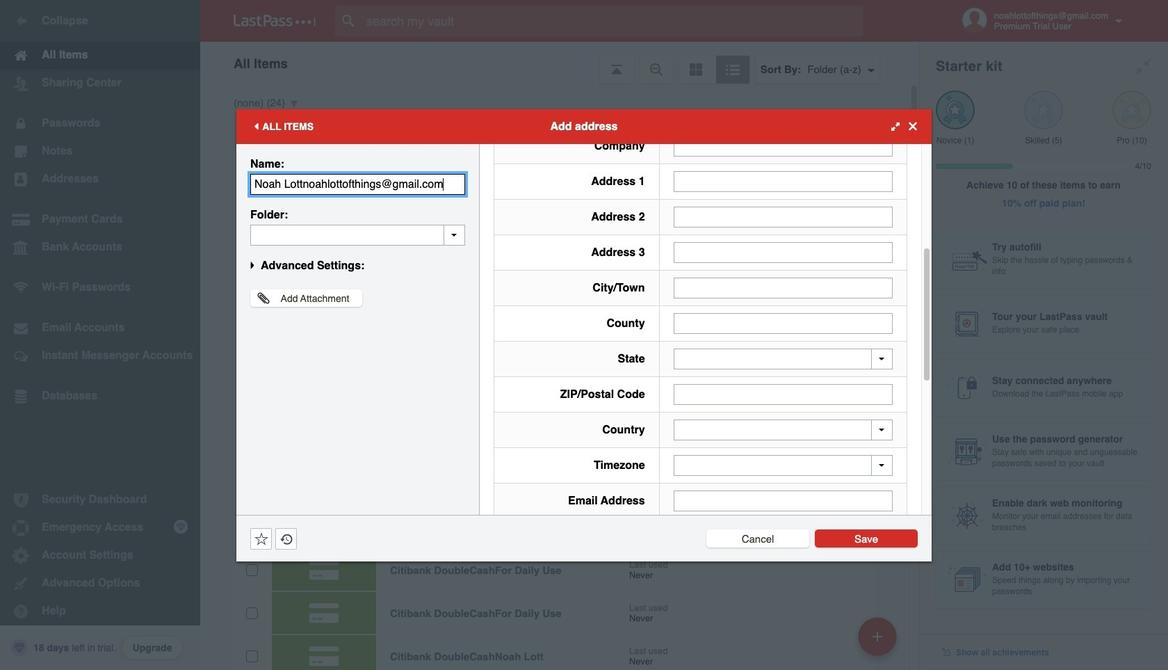 Task type: vqa. For each thing, say whether or not it's contained in the screenshot.
Search My Vault text box on the top of page
yes



Task type: describe. For each thing, give the bounding box(es) containing it.
new item navigation
[[854, 613, 906, 670]]

main navigation navigation
[[0, 0, 200, 670]]

Search search field
[[335, 6, 891, 36]]

lastpass image
[[234, 15, 316, 27]]



Task type: locate. For each thing, give the bounding box(es) containing it.
None text field
[[250, 174, 465, 194], [674, 207, 893, 228], [250, 224, 465, 245], [674, 242, 893, 263], [674, 313, 893, 334], [674, 349, 893, 369], [674, 384, 893, 405], [250, 174, 465, 194], [674, 207, 893, 228], [250, 224, 465, 245], [674, 242, 893, 263], [674, 313, 893, 334], [674, 349, 893, 369], [674, 384, 893, 405]]

vault options navigation
[[200, 42, 920, 83]]

new item image
[[873, 631, 883, 641]]

search my vault text field
[[335, 6, 891, 36]]

dialog
[[237, 109, 932, 561]]

None text field
[[674, 136, 893, 157], [674, 171, 893, 192], [674, 278, 893, 299], [674, 491, 893, 511], [674, 136, 893, 157], [674, 171, 893, 192], [674, 278, 893, 299], [674, 491, 893, 511]]



